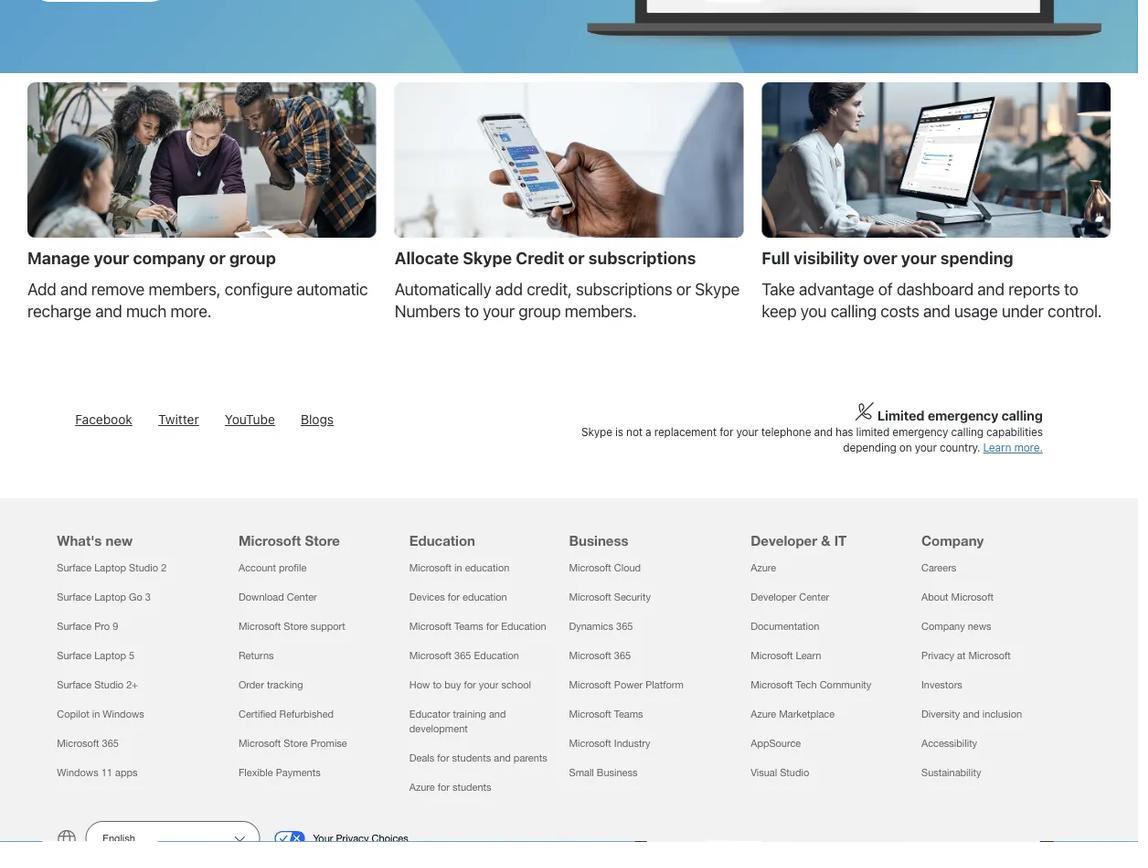 Task type: describe. For each thing, give the bounding box(es) containing it.
youtube link
[[225, 412, 275, 427]]

visual studio link
[[751, 767, 809, 779]]

training
[[453, 708, 486, 720]]

azure link
[[751, 562, 776, 574]]

full
[[762, 248, 790, 268]]

usage
[[954, 301, 998, 321]]

studio for visual studio
[[780, 767, 809, 779]]

inclusion
[[983, 708, 1022, 720]]

business inside heading
[[569, 532, 629, 549]]

more. inside add and remove members, configure automatic recharge and much more.
[[170, 301, 212, 321]]

youtube
[[225, 412, 275, 427]]

microsoft for "microsoft security" link
[[569, 591, 611, 603]]

members.
[[565, 301, 637, 321]]

what's new heading
[[57, 499, 217, 553]]

2 vertical spatial education
[[474, 650, 519, 662]]

power
[[614, 679, 643, 691]]

microsoft teams link
[[569, 708, 643, 720]]

privacy at microsoft
[[922, 650, 1011, 662]]

tech
[[796, 679, 817, 691]]

members,
[[149, 279, 221, 299]]

on
[[900, 441, 912, 454]]

or for subscriptions
[[568, 248, 585, 268]]

blogs
[[301, 412, 334, 427]]

microsoft power platform
[[569, 679, 684, 691]]

surface laptop 5
[[57, 650, 135, 662]]

laptop for go
[[94, 591, 126, 603]]

dashboard
[[897, 279, 974, 299]]

1 vertical spatial windows
[[57, 767, 98, 779]]

0 vertical spatial subscriptions
[[589, 248, 696, 268]]

azure for azure marketplace
[[751, 708, 776, 720]]

0 horizontal spatial skype
[[463, 248, 512, 268]]

0 horizontal spatial group
[[229, 248, 276, 268]]

microsoft in education link
[[409, 562, 510, 574]]

education inside heading
[[409, 532, 475, 549]]

visual
[[751, 767, 777, 779]]

tracking
[[267, 679, 303, 691]]

profile
[[279, 562, 307, 574]]

certified refurbished link
[[239, 708, 334, 720]]

returns
[[239, 650, 274, 662]]

has
[[836, 426, 854, 439]]

footer resource links element
[[0, 499, 1138, 802]]

small business
[[569, 767, 638, 779]]

windows 11 apps link
[[57, 767, 138, 779]]

microsoft teams for education link
[[409, 621, 547, 632]]

surface for surface studio 2+
[[57, 679, 92, 691]]

microsoft for the leftmost microsoft 365 link
[[57, 738, 99, 750]]

teams for microsoft teams for education
[[454, 621, 484, 632]]

diversity
[[922, 708, 960, 720]]

for right buy
[[464, 679, 476, 691]]

developer for developer center
[[751, 591, 797, 603]]

skype manager on desktop image
[[762, 82, 1111, 238]]

limited
[[878, 408, 925, 424]]

azure marketplace link
[[751, 708, 835, 720]]

microsoft for "microsoft power platform" link
[[569, 679, 611, 691]]

skype inside automatically add credit, subscriptions or skype numbers to your group members.
[[695, 279, 740, 299]]

developer center
[[751, 591, 830, 603]]

azure for students link
[[409, 782, 492, 793]]

blogs link
[[301, 412, 334, 427]]

microsoft store support link
[[239, 621, 345, 632]]

students for deals
[[452, 752, 491, 764]]

microsoft teams for education
[[409, 621, 547, 632]]

capabilities
[[987, 426, 1043, 439]]

returns link
[[239, 650, 274, 662]]

for inside limited emergency calling skype is not a replacement for your telephone and has limited emergency calling capabilities depending on your country.
[[720, 426, 734, 439]]

microsoft for microsoft store support link
[[239, 621, 281, 632]]

and left parents at the left bottom
[[494, 752, 511, 764]]

surface for surface laptop studio 2
[[57, 562, 92, 574]]

what's
[[57, 532, 102, 549]]

365 for the rightmost microsoft 365 link
[[614, 650, 631, 662]]

deals
[[409, 752, 435, 764]]

account profile link
[[239, 562, 307, 574]]

dynamics 365 link
[[569, 621, 633, 632]]

industry
[[614, 738, 651, 750]]

dynamics 365
[[569, 621, 633, 632]]

azure marketplace
[[751, 708, 835, 720]]

1 vertical spatial emergency
[[893, 426, 949, 439]]

microsoft store heading
[[239, 499, 387, 553]]

learn inside the footer resource links element
[[796, 650, 822, 662]]

devices for education
[[409, 591, 507, 603]]

developer & it heading
[[751, 499, 900, 553]]

to inside the footer resource links element
[[433, 679, 442, 691]]

microsoft 365 education link
[[409, 650, 519, 662]]

your inside the footer resource links element
[[479, 679, 499, 691]]

flexible payments link
[[239, 767, 321, 779]]

1 horizontal spatial learn
[[983, 441, 1012, 454]]

microsoft teams
[[569, 708, 643, 720]]

account
[[239, 562, 276, 574]]

business heading
[[569, 499, 729, 553]]

add
[[495, 279, 523, 299]]

learn more. link
[[983, 441, 1043, 454]]

company news
[[922, 621, 992, 632]]

or inside automatically add credit, subscriptions or skype numbers to your group members.
[[676, 279, 691, 299]]

about microsoft
[[922, 591, 994, 603]]

small business link
[[569, 767, 638, 779]]

microsoft tech community
[[751, 679, 872, 691]]

developer & it
[[751, 532, 847, 549]]

it
[[834, 532, 847, 549]]

microsoft for "microsoft learn" link
[[751, 650, 793, 662]]

microsoft for the rightmost microsoft 365 link
[[569, 650, 611, 662]]

surface for surface pro 9
[[57, 621, 92, 632]]

certified refurbished
[[239, 708, 334, 720]]

download center link
[[239, 591, 317, 603]]

your up remove
[[94, 248, 129, 268]]

education for microsoft in education
[[465, 562, 510, 574]]

allocate
[[395, 248, 459, 268]]

development
[[409, 723, 468, 735]]

11
[[101, 767, 112, 779]]

add
[[27, 279, 56, 299]]

investors link
[[922, 679, 963, 691]]

for up microsoft 365 education link
[[486, 621, 498, 632]]

microsoft industry
[[569, 738, 651, 750]]

country.
[[940, 441, 981, 454]]

microsoft 365 for the rightmost microsoft 365 link
[[569, 650, 631, 662]]

windows 11 apps
[[57, 767, 138, 779]]

store for microsoft store support
[[284, 621, 308, 632]]

privacy
[[922, 650, 955, 662]]

order tracking
[[239, 679, 303, 691]]

community
[[820, 679, 872, 691]]

manage your company or group
[[27, 248, 276, 268]]

and down the dashboard
[[924, 301, 950, 321]]

cloud
[[614, 562, 641, 574]]

careers
[[922, 562, 957, 574]]

0 vertical spatial emergency
[[928, 408, 999, 424]]

company for company news
[[922, 621, 965, 632]]

store for microsoft store
[[305, 532, 340, 549]]

microsoft store support
[[239, 621, 345, 632]]

buy
[[445, 679, 461, 691]]

facebook
[[75, 412, 132, 427]]

microsoft industry link
[[569, 738, 651, 750]]

microsoft store promise
[[239, 738, 347, 750]]

365 for microsoft 365 education link
[[454, 650, 471, 662]]

twitter
[[158, 412, 199, 427]]



Task type: locate. For each thing, give the bounding box(es) containing it.
1 developer from the top
[[751, 532, 817, 549]]

4 surface from the top
[[57, 650, 92, 662]]

credit,
[[527, 279, 572, 299]]

for right devices
[[448, 591, 460, 603]]

microsoft up microsoft industry
[[569, 708, 611, 720]]

account profile
[[239, 562, 307, 574]]

to inside automatically add credit, subscriptions or skype numbers to your group members.
[[465, 301, 479, 321]]

365 for the leftmost microsoft 365 link
[[102, 738, 119, 750]]

1 vertical spatial business
[[597, 767, 638, 779]]

1 horizontal spatial to
[[465, 301, 479, 321]]

2 surface from the top
[[57, 591, 92, 603]]

microsoft 365 education
[[409, 650, 519, 662]]

company up privacy at bottom
[[922, 621, 965, 632]]

microsoft store
[[239, 532, 340, 549]]

company heading
[[922, 499, 1071, 553]]

skype manager image
[[578, 0, 1111, 55]]

1 horizontal spatial more.
[[1014, 441, 1043, 454]]

business down microsoft industry
[[597, 767, 638, 779]]

take
[[762, 279, 795, 299]]

center for microsoft
[[287, 591, 317, 603]]

or
[[209, 248, 226, 268], [568, 248, 585, 268], [676, 279, 691, 299]]

education up "microsoft in education" link
[[409, 532, 475, 549]]

subscriptions inside automatically add credit, subscriptions or skype numbers to your group members.
[[576, 279, 672, 299]]

2 vertical spatial azure
[[409, 782, 435, 793]]

group inside automatically add credit, subscriptions or skype numbers to your group members.
[[519, 301, 561, 321]]

surface laptop studio 2
[[57, 562, 167, 574]]

store up payments
[[284, 738, 308, 750]]

a
[[646, 426, 652, 439]]

microsoft for microsoft store promise link
[[239, 738, 281, 750]]

1 vertical spatial education
[[501, 621, 547, 632]]

1 horizontal spatial studio
[[129, 562, 158, 574]]

1 vertical spatial subscriptions
[[576, 279, 672, 299]]

your inside automatically add credit, subscriptions or skype numbers to your group members.
[[483, 301, 515, 321]]

automatic
[[297, 279, 368, 299]]

students down deals for students and parents
[[453, 782, 492, 793]]

2 center from the left
[[799, 591, 830, 603]]

2 horizontal spatial calling
[[1002, 408, 1043, 424]]

1 vertical spatial learn
[[796, 650, 822, 662]]

small
[[569, 767, 594, 779]]

in for copilot
[[92, 708, 100, 720]]

calling up capabilities
[[1002, 408, 1043, 424]]

over
[[863, 248, 898, 268]]

0 vertical spatial store
[[305, 532, 340, 549]]

company
[[133, 248, 205, 268]]

2 company from the top
[[922, 621, 965, 632]]

microsoft for microsoft tech community link
[[751, 679, 793, 691]]

subscriptions
[[589, 248, 696, 268], [576, 279, 672, 299]]

microsoft up the microsoft teams
[[569, 679, 611, 691]]

2 vertical spatial skype
[[582, 426, 613, 439]]

education up the school
[[501, 621, 547, 632]]

surface down what's
[[57, 562, 92, 574]]

surface up 'surface pro 9'
[[57, 591, 92, 603]]

surface
[[57, 562, 92, 574], [57, 591, 92, 603], [57, 621, 92, 632], [57, 650, 92, 662], [57, 679, 92, 691]]

1 vertical spatial teams
[[614, 708, 643, 720]]

skype left 'is'
[[582, 426, 613, 439]]

visibility
[[794, 248, 859, 268]]

for down deals for students and parents
[[438, 782, 450, 793]]

0 horizontal spatial windows
[[57, 767, 98, 779]]

company inside heading
[[922, 532, 984, 549]]

1 company from the top
[[922, 532, 984, 549]]

deals for students and parents link
[[409, 752, 547, 764]]

microsoft 365 down dynamics 365 link
[[569, 650, 631, 662]]

developer center link
[[751, 591, 830, 603]]

0 horizontal spatial or
[[209, 248, 226, 268]]

2 laptop from the top
[[94, 591, 126, 603]]

0 horizontal spatial microsoft 365 link
[[57, 738, 119, 750]]

0 horizontal spatial more.
[[170, 301, 212, 321]]

365 for dynamics 365 link
[[616, 621, 633, 632]]

1 vertical spatial more.
[[1014, 441, 1043, 454]]

laptop for studio
[[94, 562, 126, 574]]

surface pro 9 link
[[57, 621, 118, 632]]

download
[[239, 591, 284, 603]]

how to buy for your school
[[409, 679, 531, 691]]

2
[[161, 562, 167, 574]]

0 horizontal spatial in
[[92, 708, 100, 720]]

your down add at the left of the page
[[483, 301, 515, 321]]

azure up appsource
[[751, 708, 776, 720]]

documentation link
[[751, 621, 820, 632]]

learn
[[983, 441, 1012, 454], [796, 650, 822, 662]]

group up "configure"
[[229, 248, 276, 268]]

microsoft 365 link down dynamics 365 link
[[569, 650, 631, 662]]

surface studio 2+ link
[[57, 679, 138, 691]]

azure down deals
[[409, 782, 435, 793]]

1 vertical spatial laptop
[[94, 591, 126, 603]]

and left has
[[814, 426, 833, 439]]

accessibility link
[[922, 738, 978, 750]]

azure for azure for students
[[409, 782, 435, 793]]

0 vertical spatial in
[[454, 562, 462, 574]]

and inside educator training and development
[[489, 708, 506, 720]]

keep
[[762, 301, 797, 321]]

0 horizontal spatial learn
[[796, 650, 822, 662]]

copilot in windows link
[[57, 708, 144, 720]]

1 vertical spatial education
[[463, 591, 507, 603]]

microsoft right at
[[969, 650, 1011, 662]]

microsoft learn
[[751, 650, 822, 662]]

0 vertical spatial more.
[[170, 301, 212, 321]]

educator
[[409, 708, 450, 720]]

center down profile
[[287, 591, 317, 603]]

what's new
[[57, 532, 133, 549]]

1 vertical spatial studio
[[94, 679, 124, 691]]

1 surface from the top
[[57, 562, 92, 574]]

microsoft for microsoft industry link
[[569, 738, 611, 750]]

parents
[[514, 752, 547, 764]]

microsoft 365 for the leftmost microsoft 365 link
[[57, 738, 119, 750]]

microsoft up "microsoft security" link
[[569, 562, 611, 574]]

1 horizontal spatial skype
[[582, 426, 613, 439]]

0 vertical spatial developer
[[751, 532, 817, 549]]

1 center from the left
[[287, 591, 317, 603]]

1 vertical spatial microsoft 365
[[57, 738, 119, 750]]

limited emergency calling skype is not a replacement for your telephone and has limited emergency calling capabilities depending on your country.
[[582, 408, 1043, 454]]

microsoft for microsoft teams link
[[569, 708, 611, 720]]

microsoft up news
[[952, 591, 994, 603]]

1 vertical spatial students
[[453, 782, 492, 793]]

microsoft down "microsoft learn"
[[751, 679, 793, 691]]

0 vertical spatial learn
[[983, 441, 1012, 454]]

sustainability
[[922, 767, 981, 779]]

education heading
[[409, 499, 558, 553]]

to left buy
[[433, 679, 442, 691]]

learn up tech
[[796, 650, 822, 662]]

studio left 2
[[129, 562, 158, 574]]

0 horizontal spatial studio
[[94, 679, 124, 691]]

education down microsoft teams for education
[[474, 650, 519, 662]]

your left the school
[[479, 679, 499, 691]]

1 vertical spatial store
[[284, 621, 308, 632]]

surface laptop go 3
[[57, 591, 151, 603]]

microsoft 365 up windows 11 apps
[[57, 738, 119, 750]]

1 students from the top
[[452, 752, 491, 764]]

for right deals
[[437, 752, 449, 764]]

in
[[454, 562, 462, 574], [92, 708, 100, 720]]

1 horizontal spatial in
[[454, 562, 462, 574]]

and up recharge
[[60, 279, 87, 299]]

0 vertical spatial skype
[[463, 248, 512, 268]]

developer up "azure" link
[[751, 532, 817, 549]]

more. down members,
[[170, 301, 212, 321]]

surface studio 2+
[[57, 679, 138, 691]]

5
[[129, 650, 135, 662]]

1 horizontal spatial microsoft 365
[[569, 650, 631, 662]]

skype left take
[[695, 279, 740, 299]]

surface laptop studio 2 link
[[57, 562, 167, 574]]

0 horizontal spatial to
[[433, 679, 442, 691]]

azure
[[751, 562, 776, 574], [751, 708, 776, 720], [409, 782, 435, 793]]

microsoft up account profile
[[239, 532, 301, 549]]

0 horizontal spatial teams
[[454, 621, 484, 632]]

for right replacement at the bottom of page
[[720, 426, 734, 439]]

surface for surface laptop 5
[[57, 650, 92, 662]]

main content containing manage your company or group
[[0, 0, 1138, 359]]

1 vertical spatial group
[[519, 301, 561, 321]]

laptop left go
[[94, 591, 126, 603]]

teams for microsoft teams
[[614, 708, 643, 720]]

laptop left 5 in the left bottom of the page
[[94, 650, 126, 662]]

windows down 2+
[[103, 708, 144, 720]]

students up azure for students link
[[452, 752, 491, 764]]

0 vertical spatial business
[[569, 532, 629, 549]]

0 vertical spatial education
[[409, 532, 475, 549]]

documentation
[[751, 621, 820, 632]]

education for devices for education
[[463, 591, 507, 603]]

developer down "azure" link
[[751, 591, 797, 603]]

microsoft up devices
[[409, 562, 452, 574]]

2 horizontal spatial skype
[[695, 279, 740, 299]]

investors
[[922, 679, 963, 691]]

&
[[821, 532, 831, 549]]

educator training and development
[[409, 708, 506, 735]]

surface pro 9
[[57, 621, 118, 632]]

emergency up country.
[[928, 408, 999, 424]]

group down credit,
[[519, 301, 561, 321]]

3 laptop from the top
[[94, 650, 126, 662]]

company up the careers
[[922, 532, 984, 549]]

365 up how to buy for your school
[[454, 650, 471, 662]]

about microsoft link
[[922, 591, 994, 603]]

depending
[[843, 441, 897, 454]]

0 vertical spatial company
[[922, 532, 984, 549]]

appsource link
[[751, 738, 801, 750]]

1 vertical spatial skype
[[695, 279, 740, 299]]

microsoft for "microsoft in education" link
[[409, 562, 452, 574]]

skype manager on phone image
[[395, 82, 744, 238]]

microsoft up how
[[409, 650, 452, 662]]

0 vertical spatial studio
[[129, 562, 158, 574]]

2 vertical spatial laptop
[[94, 650, 126, 662]]

0 horizontal spatial calling
[[831, 301, 877, 321]]

2 developer from the top
[[751, 591, 797, 603]]

2+
[[126, 679, 138, 691]]

2 vertical spatial studio
[[780, 767, 809, 779]]

education
[[409, 532, 475, 549], [501, 621, 547, 632], [474, 650, 519, 662]]

careers link
[[922, 562, 957, 574]]

about
[[922, 591, 949, 603]]

company news link
[[922, 621, 992, 632]]

1 horizontal spatial calling
[[952, 426, 984, 439]]

1 vertical spatial to
[[465, 301, 479, 321]]

0 vertical spatial laptop
[[94, 562, 126, 574]]

california consumer privacy act (ccpa) opt-out icon image
[[274, 831, 313, 842]]

1 vertical spatial calling
[[1002, 408, 1043, 424]]

0 vertical spatial education
[[465, 562, 510, 574]]

store inside heading
[[305, 532, 340, 549]]

more. down capabilities
[[1014, 441, 1043, 454]]

0 vertical spatial teams
[[454, 621, 484, 632]]

to up control.
[[1064, 279, 1079, 299]]

your up the dashboard
[[901, 248, 937, 268]]

main content
[[0, 0, 1138, 359]]

0 vertical spatial azure
[[751, 562, 776, 574]]

windows left the 11
[[57, 767, 98, 779]]

microsoft inside microsoft store heading
[[239, 532, 301, 549]]

surface for surface laptop go 3
[[57, 591, 92, 603]]

2 vertical spatial store
[[284, 738, 308, 750]]

and
[[60, 279, 87, 299], [978, 279, 1005, 299], [95, 301, 122, 321], [924, 301, 950, 321], [814, 426, 833, 439], [489, 708, 506, 720], [963, 708, 980, 720], [494, 752, 511, 764]]

0 horizontal spatial center
[[287, 591, 317, 603]]

0 vertical spatial to
[[1064, 279, 1079, 299]]

1 vertical spatial developer
[[751, 591, 797, 603]]

store up profile
[[305, 532, 340, 549]]

microsoft for microsoft teams for education link
[[409, 621, 452, 632]]

skype up add at the left of the page
[[463, 248, 512, 268]]

365
[[616, 621, 633, 632], [454, 650, 471, 662], [614, 650, 631, 662], [102, 738, 119, 750]]

and up usage
[[978, 279, 1005, 299]]

2 vertical spatial to
[[433, 679, 442, 691]]

0 vertical spatial group
[[229, 248, 276, 268]]

news
[[968, 621, 992, 632]]

2 horizontal spatial to
[[1064, 279, 1079, 299]]

0 vertical spatial students
[[452, 752, 491, 764]]

studio right visual
[[780, 767, 809, 779]]

1 horizontal spatial or
[[568, 248, 585, 268]]

twitter link
[[158, 412, 199, 427]]

developer inside heading
[[751, 532, 817, 549]]

9
[[113, 621, 118, 632]]

business
[[569, 532, 629, 549], [597, 767, 638, 779]]

teams down power
[[614, 708, 643, 720]]

microsoft down devices
[[409, 621, 452, 632]]

studio left 2+
[[94, 679, 124, 691]]

your right on
[[915, 441, 937, 454]]

learn down capabilities
[[983, 441, 1012, 454]]

pro
[[94, 621, 110, 632]]

laptop for 5
[[94, 650, 126, 662]]

and inside limited emergency calling skype is not a replacement for your telephone and has limited emergency calling capabilities depending on your country.
[[814, 426, 833, 439]]

in right copilot
[[92, 708, 100, 720]]

security
[[614, 591, 651, 603]]

azure for "azure" link
[[751, 562, 776, 574]]

2 horizontal spatial or
[[676, 279, 691, 299]]

how to buy for your school link
[[409, 679, 531, 691]]

microsoft 365 link up windows 11 apps
[[57, 738, 119, 750]]

surface left "pro"
[[57, 621, 92, 632]]

education up devices for education link
[[465, 562, 510, 574]]

microsoft for microsoft cloud link on the bottom of the page
[[569, 562, 611, 574]]

microsoft up small in the bottom of the page
[[569, 738, 611, 750]]

store for microsoft store promise
[[284, 738, 308, 750]]

microsoft down certified
[[239, 738, 281, 750]]

to down automatically
[[465, 301, 479, 321]]

microsoft down dynamics in the bottom of the page
[[569, 650, 611, 662]]

1 vertical spatial in
[[92, 708, 100, 720]]

5 surface from the top
[[57, 679, 92, 691]]

microsoft down download at the bottom of page
[[239, 621, 281, 632]]

group of people image
[[27, 82, 376, 238]]

platform
[[646, 679, 684, 691]]

company for company
[[922, 532, 984, 549]]

0 vertical spatial calling
[[831, 301, 877, 321]]

store left 'support'
[[284, 621, 308, 632]]

0 vertical spatial microsoft 365 link
[[569, 650, 631, 662]]

to
[[1064, 279, 1079, 299], [465, 301, 479, 321], [433, 679, 442, 691]]

recharge
[[27, 301, 91, 321]]

365 up "microsoft power platform" link
[[614, 650, 631, 662]]

configure
[[225, 279, 293, 299]]

appsource
[[751, 738, 801, 750]]

0 vertical spatial windows
[[103, 708, 144, 720]]

download center
[[239, 591, 317, 603]]

and right diversity
[[963, 708, 980, 720]]

to inside take advantage of dashboard and reports to keep you calling costs and usage under control.
[[1064, 279, 1079, 299]]

diversity and inclusion link
[[922, 708, 1022, 720]]

skype inside limited emergency calling skype is not a replacement for your telephone and has limited emergency calling capabilities depending on your country.
[[582, 426, 613, 439]]

laptop down new
[[94, 562, 126, 574]]

students for azure
[[453, 782, 492, 793]]

microsoft up dynamics in the bottom of the page
[[569, 591, 611, 603]]

center up documentation
[[799, 591, 830, 603]]

school
[[501, 679, 531, 691]]

1 vertical spatial microsoft 365 link
[[57, 738, 119, 750]]

and down remove
[[95, 301, 122, 321]]

azure up the developer center link
[[751, 562, 776, 574]]

microsoft down documentation link
[[751, 650, 793, 662]]

3 surface from the top
[[57, 621, 92, 632]]

company
[[922, 532, 984, 549], [922, 621, 965, 632]]

or for group
[[209, 248, 226, 268]]

and right training
[[489, 708, 506, 720]]

surface down "surface pro 9" link
[[57, 650, 92, 662]]

manage
[[27, 248, 90, 268]]

in up devices for education link
[[454, 562, 462, 574]]

1 horizontal spatial windows
[[103, 708, 144, 720]]

1 horizontal spatial center
[[799, 591, 830, 603]]

2 horizontal spatial studio
[[780, 767, 809, 779]]

1 laptop from the top
[[94, 562, 126, 574]]

business up microsoft cloud link on the bottom of the page
[[569, 532, 629, 549]]

center for developer
[[799, 591, 830, 603]]

2 students from the top
[[453, 782, 492, 793]]

payments
[[276, 767, 321, 779]]

1 vertical spatial azure
[[751, 708, 776, 720]]

copilot in windows
[[57, 708, 144, 720]]

you
[[801, 301, 827, 321]]

365 down security
[[616, 621, 633, 632]]

in for microsoft
[[454, 562, 462, 574]]

deals for students and parents
[[409, 752, 547, 764]]

1 horizontal spatial group
[[519, 301, 561, 321]]

microsoft down copilot
[[57, 738, 99, 750]]

1 vertical spatial company
[[922, 621, 965, 632]]

certified
[[239, 708, 277, 720]]

calling
[[831, 301, 877, 321], [1002, 408, 1043, 424], [952, 426, 984, 439]]

2 vertical spatial calling
[[952, 426, 984, 439]]

calling up country.
[[952, 426, 984, 439]]

education up microsoft teams for education
[[463, 591, 507, 603]]

studio for surface studio 2+
[[94, 679, 124, 691]]

your left telephone
[[736, 426, 759, 439]]

calling inside take advantage of dashboard and reports to keep you calling costs and usage under control.
[[831, 301, 877, 321]]

surface up copilot
[[57, 679, 92, 691]]

emergency up on
[[893, 426, 949, 439]]

1 horizontal spatial teams
[[614, 708, 643, 720]]

microsoft for microsoft store heading
[[239, 532, 301, 549]]

developer for developer & it
[[751, 532, 817, 549]]

0 vertical spatial microsoft 365
[[569, 650, 631, 662]]

365 up the 11
[[102, 738, 119, 750]]

microsoft for microsoft 365 education link
[[409, 650, 452, 662]]

1 horizontal spatial microsoft 365 link
[[569, 650, 631, 662]]

allocate skype credit or subscriptions
[[395, 248, 696, 268]]

diversity and inclusion
[[922, 708, 1022, 720]]

calling down advantage
[[831, 301, 877, 321]]

teams up microsoft 365 education link
[[454, 621, 484, 632]]

0 horizontal spatial microsoft 365
[[57, 738, 119, 750]]



Task type: vqa. For each thing, say whether or not it's contained in the screenshot.


